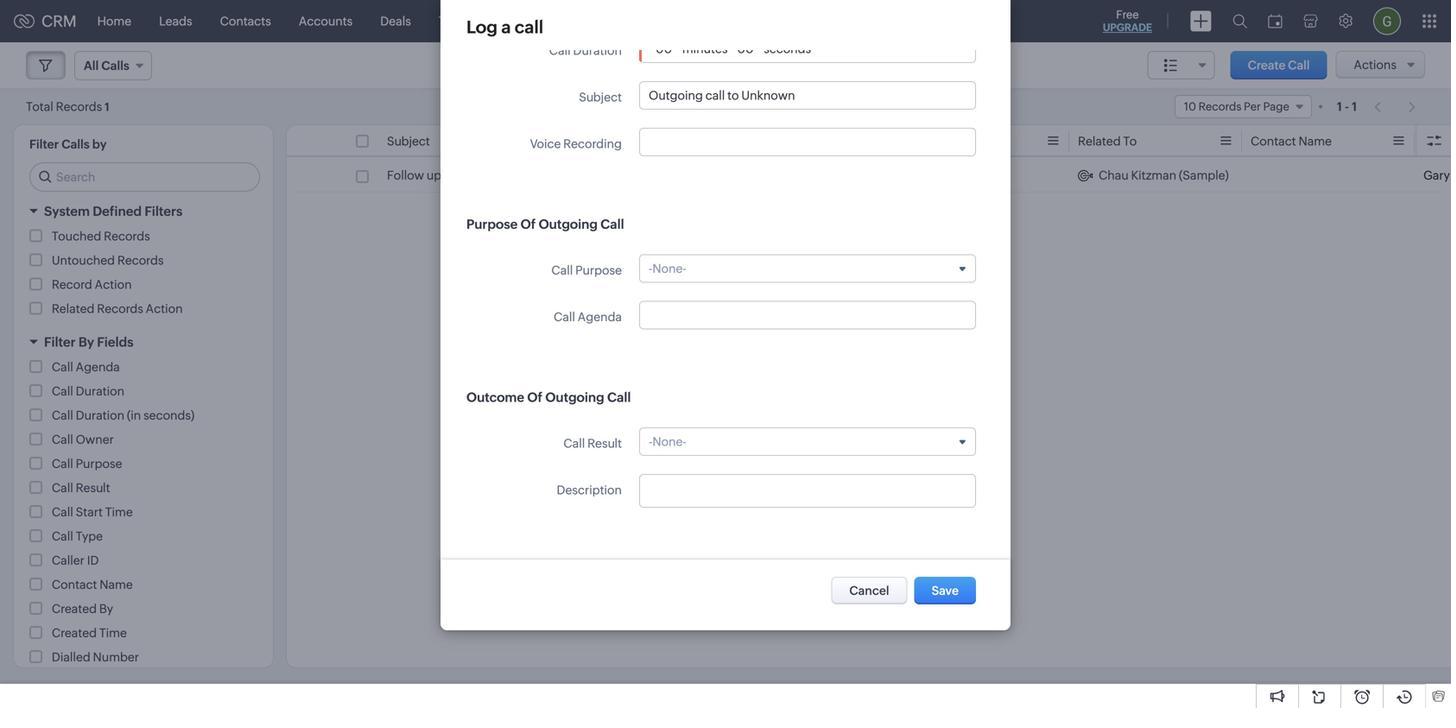 Task type: vqa. For each thing, say whether or not it's contained in the screenshot.
the rightmost 'Call Purpose'
yes



Task type: locate. For each thing, give the bounding box(es) containing it.
0 vertical spatial -none- field
[[649, 262, 967, 276]]

time
[[105, 506, 133, 519], [99, 627, 127, 640]]

related for related to
[[1078, 134, 1121, 148]]

0 vertical spatial purpose
[[467, 217, 518, 232]]

0 horizontal spatial agenda
[[76, 360, 120, 374]]

dialled
[[52, 651, 90, 665]]

dialled number
[[52, 651, 139, 665]]

records for related
[[97, 302, 143, 316]]

None text field
[[653, 42, 676, 56], [735, 42, 757, 56], [653, 42, 676, 56], [735, 42, 757, 56]]

records down defined
[[104, 229, 150, 243]]

1 vertical spatial action
[[146, 302, 183, 316]]

0 vertical spatial result
[[588, 437, 622, 451]]

free upgrade
[[1103, 8, 1153, 33]]

1 horizontal spatial name
[[1299, 134, 1332, 148]]

number
[[93, 651, 139, 665]]

time up number on the left
[[99, 627, 127, 640]]

0 horizontal spatial subject
[[387, 134, 430, 148]]

kitzman
[[1132, 169, 1177, 182]]

call start time
[[52, 506, 133, 519]]

None button
[[832, 577, 908, 605], [915, 577, 976, 605], [832, 577, 908, 605], [915, 577, 976, 605]]

call agenda
[[554, 310, 622, 324], [52, 360, 120, 374]]

filter
[[29, 137, 59, 151], [44, 335, 76, 350]]

gary
[[1424, 169, 1451, 182]]

related down record
[[52, 302, 95, 316]]

0 horizontal spatial 1
[[105, 101, 109, 114]]

1 horizontal spatial call type
[[560, 134, 611, 148]]

by left fields
[[79, 335, 94, 350]]

type
[[584, 134, 611, 148], [76, 530, 103, 544]]

1 -none- field from the top
[[649, 262, 967, 276]]

of for purpose
[[521, 217, 536, 232]]

contacts
[[220, 14, 271, 28]]

2 -none- field from the top
[[649, 435, 967, 449]]

contact
[[1251, 134, 1297, 148], [52, 578, 97, 592]]

outgoing
[[539, 217, 598, 232], [546, 390, 605, 405]]

1 vertical spatial name
[[100, 578, 133, 592]]

filters
[[145, 204, 183, 219]]

1 horizontal spatial call result
[[564, 437, 622, 451]]

purpose
[[467, 217, 518, 232], [576, 264, 622, 277], [76, 457, 122, 471]]

by for filter
[[79, 335, 94, 350]]

action up the "related records action"
[[95, 278, 132, 292]]

name
[[1299, 134, 1332, 148], [100, 578, 133, 592]]

0 vertical spatial contact name
[[1251, 134, 1332, 148]]

meetings link
[[483, 0, 563, 42]]

created for created by
[[52, 602, 97, 616]]

filter inside dropdown button
[[44, 335, 76, 350]]

0 vertical spatial call duration
[[549, 44, 622, 57]]

filter for filter calls by
[[29, 137, 59, 151]]

0 horizontal spatial call duration
[[52, 385, 125, 398]]

result up the description at left bottom
[[588, 437, 622, 451]]

1 vertical spatial filter
[[44, 335, 76, 350]]

time right start
[[105, 506, 133, 519]]

by inside dropdown button
[[79, 335, 94, 350]]

1 horizontal spatial type
[[584, 134, 611, 148]]

1 vertical spatial none-
[[653, 435, 687, 449]]

-None- field
[[649, 262, 967, 276], [649, 435, 967, 449]]

contact down caller id
[[52, 578, 97, 592]]

1 vertical spatial outgoing
[[546, 390, 605, 405]]

0 vertical spatial related
[[1078, 134, 1121, 148]]

filter left calls
[[29, 137, 59, 151]]

2 horizontal spatial 1
[[1353, 100, 1358, 114]]

free
[[1117, 8, 1139, 21]]

call purpose down purpose of outgoing call
[[552, 264, 622, 277]]

1 vertical spatial created
[[52, 627, 97, 640]]

1 vertical spatial call result
[[52, 481, 110, 495]]

defined
[[93, 204, 142, 219]]

tasks
[[439, 14, 469, 28]]

call
[[549, 44, 571, 57], [1289, 58, 1311, 72], [560, 134, 582, 148], [906, 134, 927, 148], [1424, 134, 1446, 148], [601, 217, 624, 232], [552, 264, 573, 277], [554, 310, 575, 324], [52, 360, 73, 374], [52, 385, 73, 398], [607, 390, 631, 405], [52, 409, 73, 423], [52, 433, 73, 447], [564, 437, 585, 451], [52, 457, 73, 471], [52, 481, 73, 495], [52, 506, 73, 519], [52, 530, 73, 544]]

purpose of outgoing call
[[467, 217, 624, 232]]

name up created by
[[100, 578, 133, 592]]

name down create call
[[1299, 134, 1332, 148]]

1 vertical spatial -none-
[[649, 435, 687, 449]]

result
[[588, 437, 622, 451], [76, 481, 110, 495]]

0 vertical spatial call agenda
[[554, 310, 622, 324]]

1 horizontal spatial call duration
[[549, 44, 622, 57]]

call duration
[[549, 44, 622, 57], [906, 134, 978, 148], [52, 385, 125, 398]]

0 vertical spatial contact
[[1251, 134, 1297, 148]]

1 horizontal spatial contact name
[[1251, 134, 1332, 148]]

search element
[[1223, 0, 1258, 42]]

-
[[1345, 100, 1350, 114], [649, 262, 653, 276], [649, 435, 653, 449]]

0 horizontal spatial name
[[100, 578, 133, 592]]

0 vertical spatial filter
[[29, 137, 59, 151]]

fields
[[97, 335, 134, 350]]

1 vertical spatial call agenda
[[52, 360, 120, 374]]

0 vertical spatial subject
[[579, 90, 622, 104]]

-none-
[[649, 262, 687, 276], [649, 435, 687, 449]]

call result up the description at left bottom
[[564, 437, 622, 451]]

0 horizontal spatial contact
[[52, 578, 97, 592]]

caller
[[52, 554, 85, 568]]

chau
[[1099, 169, 1129, 182]]

1 vertical spatial contact name
[[52, 578, 133, 592]]

-none- for outcome of outgoing call
[[649, 435, 687, 449]]

untouched records
[[52, 254, 164, 267]]

search image
[[1233, 14, 1248, 29]]

of for outcome
[[527, 390, 543, 405]]

filter left fields
[[44, 335, 76, 350]]

0 vertical spatial by
[[79, 335, 94, 350]]

1 horizontal spatial subject
[[579, 90, 622, 104]]

type right voice
[[584, 134, 611, 148]]

result up call start time
[[76, 481, 110, 495]]

call purpose
[[552, 264, 622, 277], [52, 457, 122, 471]]

outgoing down voice recording on the top
[[539, 217, 598, 232]]

1 inside total records 1
[[105, 101, 109, 114]]

call result up start
[[52, 481, 110, 495]]

0 horizontal spatial purpose
[[76, 457, 122, 471]]

caller id
[[52, 554, 99, 568]]

created by
[[52, 602, 113, 616]]

2 horizontal spatial purpose
[[576, 264, 622, 277]]

home
[[97, 14, 131, 28]]

system defined filters button
[[14, 196, 273, 227]]

2 created from the top
[[52, 627, 97, 640]]

related left to at the top of the page
[[1078, 134, 1121, 148]]

1
[[1338, 100, 1343, 114], [1353, 100, 1358, 114], [105, 101, 109, 114]]

1 vertical spatial related
[[52, 302, 95, 316]]

0 horizontal spatial by
[[79, 335, 94, 350]]

call inside button
[[1289, 58, 1311, 72]]

call o
[[1424, 134, 1452, 148]]

2 vertical spatial -
[[649, 435, 653, 449]]

1 vertical spatial -none- field
[[649, 435, 967, 449]]

1 vertical spatial call type
[[52, 530, 103, 544]]

1 none- from the top
[[653, 262, 687, 276]]

0 vertical spatial call result
[[564, 437, 622, 451]]

total records 1
[[26, 100, 109, 114]]

outgoing right the outcome
[[546, 390, 605, 405]]

of
[[521, 217, 536, 232], [527, 390, 543, 405]]

chau kitzman (sample) link
[[1078, 167, 1229, 184]]

1 vertical spatial by
[[99, 602, 113, 616]]

1 vertical spatial type
[[76, 530, 103, 544]]

related
[[1078, 134, 1121, 148], [52, 302, 95, 316]]

call result
[[564, 437, 622, 451], [52, 481, 110, 495]]

logo image
[[14, 14, 35, 28]]

home link
[[83, 0, 145, 42]]

of down voice
[[521, 217, 536, 232]]

subject up 'recording'
[[579, 90, 622, 104]]

1 horizontal spatial call purpose
[[552, 264, 622, 277]]

created
[[52, 602, 97, 616], [52, 627, 97, 640]]

with
[[444, 169, 469, 182]]

description
[[557, 483, 622, 497]]

none-
[[653, 262, 687, 276], [653, 435, 687, 449]]

1 vertical spatial call purpose
[[52, 457, 122, 471]]

leads
[[159, 14, 192, 28]]

0 vertical spatial of
[[521, 217, 536, 232]]

1 horizontal spatial by
[[99, 602, 113, 616]]

type down start
[[76, 530, 103, 544]]

purpose down purpose of outgoing call
[[576, 264, 622, 277]]

1 vertical spatial call duration
[[906, 134, 978, 148]]

2 horizontal spatial call duration
[[906, 134, 978, 148]]

call type
[[560, 134, 611, 148], [52, 530, 103, 544]]

0 horizontal spatial call purpose
[[52, 457, 122, 471]]

actions
[[1354, 58, 1397, 72]]

0 vertical spatial action
[[95, 278, 132, 292]]

contact name down create call
[[1251, 134, 1332, 148]]

contact name down id
[[52, 578, 133, 592]]

record
[[52, 278, 92, 292]]

0 horizontal spatial related
[[52, 302, 95, 316]]

-none- for purpose of outgoing call
[[649, 262, 687, 276]]

1 horizontal spatial action
[[146, 302, 183, 316]]

1 for total records 1
[[105, 101, 109, 114]]

touched
[[52, 229, 101, 243]]

duration
[[573, 44, 622, 57], [930, 134, 978, 148], [76, 385, 125, 398], [76, 409, 125, 423]]

2 none- from the top
[[653, 435, 687, 449]]

accounts
[[299, 14, 353, 28]]

0 vertical spatial name
[[1299, 134, 1332, 148]]

purpose down owner
[[76, 457, 122, 471]]

of right the outcome
[[527, 390, 543, 405]]

1 horizontal spatial related
[[1078, 134, 1121, 148]]

None text field
[[649, 89, 967, 102]]

0 horizontal spatial call type
[[52, 530, 103, 544]]

records up calls
[[56, 100, 102, 114]]

action up the filter by fields dropdown button
[[146, 302, 183, 316]]

1 horizontal spatial contact
[[1251, 134, 1297, 148]]

0 horizontal spatial result
[[76, 481, 110, 495]]

contact down create call
[[1251, 134, 1297, 148]]

1 vertical spatial of
[[527, 390, 543, 405]]

1 created from the top
[[52, 602, 97, 616]]

- for purpose of outgoing call
[[649, 262, 653, 276]]

records down the touched records
[[117, 254, 164, 267]]

1 horizontal spatial call agenda
[[554, 310, 622, 324]]

0 vertical spatial created
[[52, 602, 97, 616]]

navigation
[[1366, 94, 1426, 119]]

1 -none- from the top
[[649, 262, 687, 276]]

created up dialled
[[52, 627, 97, 640]]

0 horizontal spatial contact name
[[52, 578, 133, 592]]

1 vertical spatial -
[[649, 262, 653, 276]]

agenda
[[578, 310, 622, 324], [76, 360, 120, 374]]

by up created time on the bottom left of page
[[99, 602, 113, 616]]

filter by fields
[[44, 335, 134, 350]]

action
[[95, 278, 132, 292], [146, 302, 183, 316]]

records up fields
[[97, 302, 143, 316]]

created up created time on the bottom left of page
[[52, 602, 97, 616]]

0 vertical spatial call type
[[560, 134, 611, 148]]

contact name
[[1251, 134, 1332, 148], [52, 578, 133, 592]]

0 vertical spatial agenda
[[578, 310, 622, 324]]

outgoing for outcome
[[546, 390, 605, 405]]

0 vertical spatial none-
[[653, 262, 687, 276]]

call purpose down call owner
[[52, 457, 122, 471]]

2 -none- from the top
[[649, 435, 687, 449]]

0 vertical spatial -none-
[[649, 262, 687, 276]]

0 vertical spatial outgoing
[[539, 217, 598, 232]]

create call button
[[1231, 51, 1328, 80]]

purpose down lead
[[467, 217, 518, 232]]

subject up follow
[[387, 134, 430, 148]]



Task type: describe. For each thing, give the bounding box(es) containing it.
created for created time
[[52, 627, 97, 640]]

none- for outcome of outgoing call
[[653, 435, 687, 449]]

system
[[44, 204, 90, 219]]

total
[[26, 100, 53, 114]]

upgrade
[[1103, 22, 1153, 33]]

-none- field for purpose of outgoing call
[[649, 262, 967, 276]]

0 horizontal spatial action
[[95, 278, 132, 292]]

outgoing for purpose
[[539, 217, 598, 232]]

Search text field
[[30, 163, 259, 191]]

crm
[[41, 12, 77, 30]]

system defined filters
[[44, 204, 183, 219]]

leads link
[[145, 0, 206, 42]]

create call
[[1248, 58, 1311, 72]]

0 vertical spatial time
[[105, 506, 133, 519]]

deals
[[380, 14, 411, 28]]

owner
[[76, 433, 114, 447]]

contacts link
[[206, 0, 285, 42]]

deals link
[[367, 0, 425, 42]]

a
[[501, 17, 511, 37]]

seconds)
[[144, 409, 195, 423]]

-none- field for outcome of outgoing call
[[649, 435, 967, 449]]

by
[[92, 137, 107, 151]]

filter by fields button
[[14, 327, 273, 358]]

o
[[1448, 134, 1452, 148]]

create
[[1248, 58, 1286, 72]]

1 - 1
[[1338, 100, 1358, 114]]

create menu image
[[1191, 11, 1212, 32]]

voice
[[530, 137, 561, 151]]

(sample)
[[1179, 169, 1229, 182]]

accounts link
[[285, 0, 367, 42]]

to
[[1124, 134, 1137, 148]]

crm link
[[14, 12, 77, 30]]

follow
[[387, 169, 424, 182]]

call
[[515, 17, 544, 37]]

1 vertical spatial contact
[[52, 578, 97, 592]]

touched records
[[52, 229, 150, 243]]

0 vertical spatial type
[[584, 134, 611, 148]]

2 vertical spatial call duration
[[52, 385, 125, 398]]

gary 
[[1424, 169, 1452, 182]]

filter for filter by fields
[[44, 335, 76, 350]]

0 vertical spatial -
[[1345, 100, 1350, 114]]

1 horizontal spatial result
[[588, 437, 622, 451]]

related for related records action
[[52, 302, 95, 316]]

up
[[427, 169, 442, 182]]

1 vertical spatial subject
[[387, 134, 430, 148]]

1 horizontal spatial agenda
[[578, 310, 622, 324]]

records for total
[[56, 100, 102, 114]]

call owner
[[52, 433, 114, 447]]

follow up with lead link
[[387, 167, 499, 184]]

0 horizontal spatial call result
[[52, 481, 110, 495]]

call duration (in seconds)
[[52, 409, 195, 423]]

created time
[[52, 627, 127, 640]]

1 vertical spatial purpose
[[576, 264, 622, 277]]

filter calls by
[[29, 137, 107, 151]]

0 vertical spatial call purpose
[[552, 264, 622, 277]]

- for outcome of outgoing call
[[649, 435, 653, 449]]

records for untouched
[[117, 254, 164, 267]]

1 vertical spatial time
[[99, 627, 127, 640]]

log
[[467, 17, 498, 37]]

follow up with lead
[[387, 169, 499, 182]]

1 vertical spatial agenda
[[76, 360, 120, 374]]

record action
[[52, 278, 132, 292]]

meetings
[[497, 14, 549, 28]]

outcome of outgoing call
[[467, 390, 631, 405]]

calls
[[62, 137, 90, 151]]

lead
[[471, 169, 499, 182]]

1 for 1 - 1
[[1353, 100, 1358, 114]]

log a call
[[467, 17, 544, 37]]

outcome
[[467, 390, 525, 405]]

tasks link
[[425, 0, 483, 42]]

id
[[87, 554, 99, 568]]

1 horizontal spatial 1
[[1338, 100, 1343, 114]]

related records action
[[52, 302, 183, 316]]

0 horizontal spatial call agenda
[[52, 360, 120, 374]]

2 vertical spatial purpose
[[76, 457, 122, 471]]

create menu element
[[1180, 0, 1223, 42]]

untouched
[[52, 254, 115, 267]]

start
[[76, 506, 103, 519]]

by for created
[[99, 602, 113, 616]]

(in
[[127, 409, 141, 423]]

records for touched
[[104, 229, 150, 243]]

chau kitzman (sample)
[[1099, 169, 1229, 182]]

0 horizontal spatial type
[[76, 530, 103, 544]]

voice recording
[[530, 137, 622, 151]]

1 horizontal spatial purpose
[[467, 217, 518, 232]]

recording
[[564, 137, 622, 151]]

none- for purpose of outgoing call
[[653, 262, 687, 276]]

related to
[[1078, 134, 1137, 148]]

1 vertical spatial result
[[76, 481, 110, 495]]



